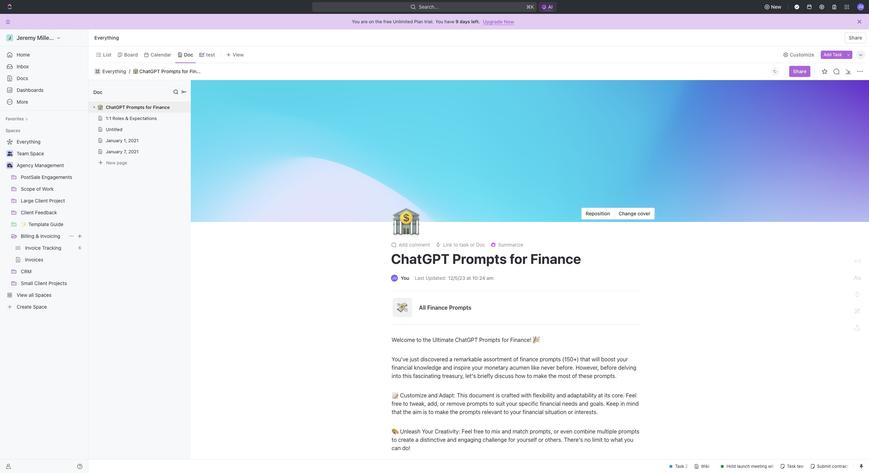 Task type: vqa. For each thing, say whether or not it's contained in the screenshot.
"search tasks..." text box
no



Task type: locate. For each thing, give the bounding box(es) containing it.
you left have
[[435, 19, 443, 24]]

new for new page
[[106, 160, 116, 165]]

invoices link
[[25, 254, 84, 265]]

change cover button
[[615, 208, 655, 219]]

new inside button
[[771, 4, 781, 10]]

view right the test
[[233, 52, 244, 57]]

0 vertical spatial view
[[233, 52, 244, 57]]

you left last
[[401, 275, 409, 281]]

add subpage button
[[595, 320, 633, 329]]

will
[[592, 356, 600, 363]]

2 vertical spatial 🏦
[[392, 205, 420, 238]]

1 2021 from the top
[[128, 138, 139, 143]]

agency management link
[[17, 160, 84, 171]]

document
[[469, 392, 494, 399]]

add for add comment
[[399, 242, 408, 248]]

chatgpt down comment
[[391, 251, 449, 267]]

1 horizontal spatial 🏦
[[133, 69, 138, 74]]

to right link at the right bottom of page
[[454, 242, 458, 248]]

0 vertical spatial is
[[496, 392, 500, 399]]

🏦 chatgpt prompts for finance down 'calendar'
[[133, 68, 208, 74]]

add left comment
[[399, 242, 408, 248]]

1 vertical spatial at
[[598, 392, 603, 399]]

0 horizontal spatial that
[[392, 409, 402, 415]]

1 vertical spatial view
[[17, 292, 27, 298]]

1 horizontal spatial customize
[[790, 52, 814, 57]]

to inside link to task or doc dropdown button
[[454, 242, 458, 248]]

you
[[352, 19, 360, 24], [435, 19, 443, 24], [401, 275, 409, 281]]

tree
[[3, 136, 85, 313]]

to up "relevant"
[[489, 401, 494, 407]]

⌘k
[[526, 4, 534, 10]]

the left ultimate
[[423, 337, 431, 343]]

discovered
[[420, 356, 448, 363]]

chatgpt up roles
[[106, 104, 125, 110]]

customize left the add task
[[790, 52, 814, 57]]

that inside '📝 customize and adapt: this document is crafted with flexibility and adaptability at its core. feel free to tweak, add, or remove prompts to suit your specific financial needs and goals. keep in mind that the aim is to make the prompts relevant to your financial situation or interests.'
[[392, 409, 402, 415]]

1 vertical spatial make
[[435, 409, 449, 415]]

engagements
[[42, 174, 72, 180]]

client
[[35, 198, 48, 204], [21, 210, 34, 215], [34, 280, 47, 286]]

docs
[[17, 75, 28, 81]]

limit
[[592, 437, 603, 443]]

make down add,
[[435, 409, 449, 415]]

free inside you are on the free unlimited plan trial. you have 9 days left. upgrade now
[[383, 19, 392, 24]]

1 horizontal spatial jm
[[858, 5, 863, 9]]

1 horizontal spatial free
[[392, 401, 402, 407]]

the right on
[[375, 19, 382, 24]]

everything link up list
[[93, 34, 121, 42]]

1 vertical spatial everything
[[102, 68, 126, 74]]

financial inside you've just discovered a remarkable assortment of finance prompts (150+) that will boost your financial knowledge and inspire your monetary acumen like never before. however, before delving into this fascinating treasury, let's briefly discuss how to make the most of these prompts.
[[392, 365, 413, 371]]

0 horizontal spatial &
[[36, 233, 39, 239]]

last
[[415, 275, 424, 281]]

jm up share button on the top of the page
[[858, 5, 863, 9]]

space up agency management
[[30, 151, 44, 156]]

2 horizontal spatial doc
[[476, 242, 485, 248]]

0 vertical spatial doc
[[184, 52, 193, 57]]

view button
[[224, 50, 246, 60]]

everything up list
[[94, 35, 119, 41]]

1 vertical spatial add
[[399, 242, 408, 248]]

0 vertical spatial feel
[[626, 392, 636, 399]]

page
[[117, 160, 127, 165]]

adapt:
[[439, 392, 456, 399]]

subpage
[[612, 322, 630, 327]]

with
[[521, 392, 532, 399]]

or up others.
[[554, 429, 559, 435]]

share down the customize button
[[793, 68, 807, 74]]

inspire
[[454, 365, 470, 371]]

projects
[[49, 280, 67, 286]]

add comment
[[399, 242, 430, 248]]

now
[[504, 19, 514, 24]]

prompts down document
[[467, 401, 488, 407]]

billing & invoicing
[[21, 233, 60, 239]]

2021 right 7,
[[128, 149, 139, 154]]

client down large
[[21, 210, 34, 215]]

0 horizontal spatial is
[[423, 409, 427, 415]]

0 vertical spatial &
[[125, 116, 128, 121]]

1 horizontal spatial that
[[580, 356, 590, 363]]

postsale engagements
[[21, 174, 72, 180]]

to down 🎨
[[392, 437, 397, 443]]

tracking
[[42, 245, 61, 251]]

invoice tracking
[[25, 245, 61, 251]]

prompts inside 🎨 unleash your creativity: feel free to mix and match prompts, or even combine multiple prompts to create a distinctive and engaging challenge for yourself or others. there's no limit to what you can do!
[[618, 429, 639, 435]]

view all spaces
[[17, 292, 52, 298]]

2 vertical spatial doc
[[476, 242, 485, 248]]

7,
[[124, 149, 127, 154]]

1 vertical spatial 🏦
[[98, 104, 103, 110]]

0 horizontal spatial jm
[[392, 276, 397, 280]]

everything inside tree
[[17, 139, 40, 145]]

0 vertical spatial customize
[[790, 52, 814, 57]]

a right discovered
[[449, 356, 452, 363]]

0 horizontal spatial you
[[352, 19, 360, 24]]

prompts down 'calendar'
[[161, 68, 181, 74]]

new button
[[761, 1, 786, 12]]

1 vertical spatial new
[[106, 160, 116, 165]]

for inside 🎨 unleash your creativity: feel free to mix and match prompts, or even combine multiple prompts to create a distinctive and engaging challenge for yourself or others. there's no limit to what you can do!
[[508, 437, 515, 443]]

free left unlimited
[[383, 19, 392, 24]]

a inside 🎨 unleash your creativity: feel free to mix and match prompts, or even combine multiple prompts to create a distinctive and engaging challenge for yourself or others. there's no limit to what you can do!
[[416, 437, 419, 443]]

situation
[[545, 409, 567, 415]]

0 horizontal spatial customize
[[400, 392, 427, 399]]

remove
[[447, 401, 465, 407]]

0 horizontal spatial feel
[[462, 429, 472, 435]]

all
[[419, 305, 426, 311]]

0 horizontal spatial doc
[[93, 89, 102, 95]]

a inside you've just discovered a remarkable assortment of finance prompts (150+) that will boost your financial knowledge and inspire your monetary acumen like never before. however, before delving into this fascinating treasury, let's briefly discuss how to make the most of these prompts.
[[449, 356, 452, 363]]

spaces down favorites
[[6, 128, 20, 133]]

0 vertical spatial january
[[106, 138, 123, 143]]

am
[[487, 275, 494, 281]]

or right task
[[470, 242, 475, 248]]

1 vertical spatial a
[[416, 437, 419, 443]]

0 vertical spatial spaces
[[6, 128, 20, 133]]

1 vertical spatial feel
[[462, 429, 472, 435]]

client for large
[[35, 198, 48, 204]]

prompts up 'never'
[[540, 356, 561, 363]]

jm button
[[855, 1, 866, 12]]

doc up the 🏦 dropdown button
[[93, 89, 102, 95]]

you left are at the top of the page
[[352, 19, 360, 24]]

0 vertical spatial make
[[534, 373, 547, 379]]

add left "subpage"
[[603, 322, 611, 327]]

jm left last
[[392, 276, 397, 280]]

add task
[[824, 52, 842, 57]]

jeremy miller's workspace, , element
[[6, 34, 13, 41]]

1 january from the top
[[106, 138, 123, 143]]

1 horizontal spatial spaces
[[35, 292, 52, 298]]

left.
[[471, 19, 480, 24]]

finance!
[[510, 337, 532, 343]]

space down view all spaces link at the bottom of page
[[33, 304, 47, 310]]

12/5/23
[[448, 275, 465, 281]]

1 vertical spatial of
[[513, 356, 518, 363]]

& right billing
[[36, 233, 39, 239]]

doc
[[184, 52, 193, 57], [93, 89, 102, 95], [476, 242, 485, 248]]

unleash
[[400, 429, 421, 435]]

2 horizontal spatial of
[[572, 373, 577, 379]]

1 vertical spatial january
[[106, 149, 123, 154]]

add inside button
[[603, 322, 611, 327]]

others.
[[545, 437, 563, 443]]

that
[[580, 356, 590, 363], [392, 409, 402, 415]]

view inside button
[[233, 52, 244, 57]]

1 horizontal spatial feel
[[626, 392, 636, 399]]

at
[[467, 275, 471, 281], [598, 392, 603, 399]]

prompts up you
[[618, 429, 639, 435]]

doc left test link
[[184, 52, 193, 57]]

🏦 chatgpt prompts for finance up 1:1 roles & expectations
[[98, 104, 170, 110]]

inbox
[[17, 63, 29, 69]]

add for add task
[[824, 52, 832, 57]]

to down multiple
[[604, 437, 609, 443]]

0 vertical spatial financial
[[392, 365, 413, 371]]

link to task or doc button
[[433, 240, 488, 250]]

create
[[398, 437, 414, 443]]

0 horizontal spatial new
[[106, 160, 116, 165]]

client feedback link
[[21, 207, 84, 218]]

1 vertical spatial share
[[793, 68, 807, 74]]

everything for everything link to the bottom
[[17, 139, 40, 145]]

1 vertical spatial &
[[36, 233, 39, 239]]

0 vertical spatial free
[[383, 19, 392, 24]]

0 vertical spatial space
[[30, 151, 44, 156]]

of inside tree
[[36, 186, 41, 192]]

space inside 'link'
[[30, 151, 44, 156]]

spaces inside tree
[[35, 292, 52, 298]]

remarkable
[[454, 356, 482, 363]]

customize up tweak,
[[400, 392, 427, 399]]

is right aim
[[423, 409, 427, 415]]

spaces down small client projects
[[35, 292, 52, 298]]

1 horizontal spatial is
[[496, 392, 500, 399]]

&
[[125, 116, 128, 121], [36, 233, 39, 239]]

that down 📝
[[392, 409, 402, 415]]

0 horizontal spatial add
[[399, 242, 408, 248]]

january down untitled on the left
[[106, 138, 123, 143]]

2 vertical spatial of
[[572, 373, 577, 379]]

2021 right 1,
[[128, 138, 139, 143]]

0 horizontal spatial make
[[435, 409, 449, 415]]

view inside sidebar "navigation"
[[17, 292, 27, 298]]

before.
[[556, 365, 574, 371]]

free down 📝
[[392, 401, 402, 407]]

2 horizontal spatial add
[[824, 52, 832, 57]]

0 vertical spatial a
[[449, 356, 452, 363]]

share
[[849, 35, 862, 41], [793, 68, 807, 74]]

or inside dropdown button
[[470, 242, 475, 248]]

and right mix
[[502, 429, 511, 435]]

2021 for january 1, 2021
[[128, 138, 139, 143]]

tree containing everything
[[3, 136, 85, 313]]

the inside you are on the free unlimited plan trial. you have 9 days left. upgrade now
[[375, 19, 382, 24]]

to down add,
[[429, 409, 434, 415]]

0 vertical spatial of
[[36, 186, 41, 192]]

client for small
[[34, 280, 47, 286]]

for inside 🏦 chatgpt prompts for finance
[[146, 104, 152, 110]]

your down specific
[[510, 409, 521, 415]]

1 vertical spatial 2021
[[128, 149, 139, 154]]

client feedback
[[21, 210, 57, 215]]

0 horizontal spatial free
[[383, 19, 392, 24]]

🏦 button
[[98, 104, 106, 110]]

view left all
[[17, 292, 27, 298]]

1 horizontal spatial you
[[401, 275, 409, 281]]

for up expectations
[[146, 104, 152, 110]]

1 horizontal spatial new
[[771, 4, 781, 10]]

and
[[443, 365, 452, 371], [428, 392, 438, 399], [557, 392, 566, 399], [579, 401, 588, 407], [502, 429, 511, 435], [447, 437, 457, 443]]

client up view all spaces link at the bottom of page
[[34, 280, 47, 286]]

feel inside 🎨 unleash your creativity: feel free to mix and match prompts, or even combine multiple prompts to create a distinctive and engaging challenge for yourself or others. there's no limit to what you can do!
[[462, 429, 472, 435]]

0 vertical spatial everything
[[94, 35, 119, 41]]

1 horizontal spatial view
[[233, 52, 244, 57]]

doc up the chatgpt prompts for finance
[[476, 242, 485, 248]]

2 2021 from the top
[[128, 149, 139, 154]]

doc inside dropdown button
[[476, 242, 485, 248]]

0 vertical spatial jm
[[858, 5, 863, 9]]

view for view
[[233, 52, 244, 57]]

distinctive
[[420, 437, 446, 443]]

and up add,
[[428, 392, 438, 399]]

link to task or doc
[[443, 242, 485, 248]]

briefly
[[478, 373, 493, 379]]

add left task at top
[[824, 52, 832, 57]]

2 horizontal spatial free
[[474, 429, 484, 435]]

1 vertical spatial customize
[[400, 392, 427, 399]]

at left its
[[598, 392, 603, 399]]

chatgpt up the remarkable
[[455, 337, 478, 343]]

financial down you've
[[392, 365, 413, 371]]

share down jm dropdown button at the top of the page
[[849, 35, 862, 41]]

summarize button
[[488, 240, 526, 250]]

1 horizontal spatial add
[[603, 322, 611, 327]]

its
[[604, 392, 610, 399]]

feel up engaging
[[462, 429, 472, 435]]

delving
[[618, 365, 636, 371]]

1 horizontal spatial at
[[598, 392, 603, 399]]

2 january from the top
[[106, 149, 123, 154]]

that inside you've just discovered a remarkable assortment of finance prompts (150+) that will boost your financial knowledge and inspire your monetary acumen like never before. however, before delving into this fascinating treasury, let's briefly discuss how to make the most of these prompts.
[[580, 356, 590, 363]]

at inside '📝 customize and adapt: this document is crafted with flexibility and adaptability at its core. feel free to tweak, add, or remove prompts to suit your specific financial needs and goals. keep in mind that the aim is to make the prompts relevant to your financial situation or interests.'
[[598, 392, 603, 399]]

free inside 🎨 unleash your creativity: feel free to mix and match prompts, or even combine multiple prompts to create a distinctive and engaging challenge for yourself or others. there's no limit to what you can do!
[[474, 429, 484, 435]]

1 vertical spatial 🏦 chatgpt prompts for finance
[[98, 104, 170, 110]]

0 horizontal spatial of
[[36, 186, 41, 192]]

free
[[383, 19, 392, 24], [392, 401, 402, 407], [474, 429, 484, 435]]

user group image
[[7, 152, 12, 156]]

0 horizontal spatial at
[[467, 275, 471, 281]]

to inside you've just discovered a remarkable assortment of finance prompts (150+) that will boost your financial knowledge and inspire your monetary acumen like never before. however, before delving into this fascinating treasury, let's briefly discuss how to make the most of these prompts.
[[527, 373, 532, 379]]

0 vertical spatial share
[[849, 35, 862, 41]]

and up needs
[[557, 392, 566, 399]]

chatgpt inside 🏦 chatgpt prompts for finance
[[106, 104, 125, 110]]

financial down specific
[[523, 409, 544, 415]]

1 horizontal spatial a
[[449, 356, 452, 363]]

🎨
[[392, 429, 399, 435]]

welcome
[[392, 337, 415, 343]]

make down like
[[534, 373, 547, 379]]

customize button
[[781, 50, 816, 60]]

feel up mind
[[626, 392, 636, 399]]

2 vertical spatial client
[[34, 280, 47, 286]]

january
[[106, 138, 123, 143], [106, 149, 123, 154]]

everything link up team space 'link'
[[3, 136, 84, 147]]

2 vertical spatial add
[[603, 322, 611, 327]]

january up new page on the top left of the page
[[106, 149, 123, 154]]

task
[[833, 52, 842, 57]]

1 vertical spatial doc
[[93, 89, 102, 95]]

2 vertical spatial everything
[[17, 139, 40, 145]]

free up engaging
[[474, 429, 484, 435]]

✨ template guide link
[[21, 219, 84, 230]]

a down unleash
[[416, 437, 419, 443]]

everything link down list
[[102, 68, 126, 74]]

0 vertical spatial that
[[580, 356, 590, 363]]

upgrade now link
[[483, 19, 514, 24]]

for left the finance!
[[502, 337, 509, 343]]

is up "suit"
[[496, 392, 500, 399]]

0 vertical spatial new
[[771, 4, 781, 10]]

customize inside '📝 customize and adapt: this document is crafted with flexibility and adaptability at its core. feel free to tweak, add, or remove prompts to suit your specific financial needs and goals. keep in mind that the aim is to make the prompts relevant to your financial situation or interests.'
[[400, 392, 427, 399]]

that up however,
[[580, 356, 590, 363]]

client up client feedback at left top
[[35, 198, 48, 204]]

1 vertical spatial is
[[423, 409, 427, 415]]

add subpage
[[603, 322, 630, 327]]

everything up team space at the left of page
[[17, 139, 40, 145]]

1 horizontal spatial share
[[849, 35, 862, 41]]

space for team space
[[30, 151, 44, 156]]

0 vertical spatial 2021
[[128, 138, 139, 143]]

the down 'never'
[[549, 373, 557, 379]]

0 horizontal spatial view
[[17, 292, 27, 298]]

1 vertical spatial financial
[[540, 401, 561, 407]]

prompts
[[161, 68, 181, 74], [126, 104, 144, 110], [452, 251, 507, 267], [449, 305, 471, 311], [479, 337, 500, 343]]

everything down list
[[102, 68, 126, 74]]

0 horizontal spatial share
[[793, 68, 807, 74]]

2 vertical spatial free
[[474, 429, 484, 435]]

monetary
[[484, 365, 508, 371]]

0 horizontal spatial a
[[416, 437, 419, 443]]

0 vertical spatial client
[[35, 198, 48, 204]]

your down crafted
[[506, 401, 517, 407]]

chatgpt prompts for finance
[[391, 251, 581, 267]]

of up acumen
[[513, 356, 518, 363]]

1 vertical spatial that
[[392, 409, 402, 415]]

jeremy miller's workspace
[[17, 35, 86, 41]]

or down prompts,
[[538, 437, 544, 443]]

and up treasury,
[[443, 365, 452, 371]]

1 horizontal spatial make
[[534, 373, 547, 379]]

at left 10:24
[[467, 275, 471, 281]]

finance inside 🏦 chatgpt prompts for finance
[[153, 104, 170, 110]]

to right how
[[527, 373, 532, 379]]

invoicing
[[40, 233, 60, 239]]

1 vertical spatial client
[[21, 210, 34, 215]]

however,
[[576, 365, 599, 371]]

add inside button
[[824, 52, 832, 57]]

of right the most at the bottom right
[[572, 373, 577, 379]]

guide
[[50, 221, 63, 227]]



Task type: describe. For each thing, give the bounding box(es) containing it.
can
[[392, 445, 401, 451]]

📝
[[392, 392, 399, 399]]

docs link
[[3, 73, 85, 84]]

specific
[[519, 401, 538, 407]]

all
[[29, 292, 34, 298]]

team
[[17, 151, 29, 156]]

change cover
[[619, 211, 650, 217]]

unlimited
[[393, 19, 413, 24]]

2 vertical spatial financial
[[523, 409, 544, 415]]

discuss
[[495, 373, 514, 379]]

your up "delving"
[[617, 356, 628, 363]]

your up 'let's'
[[472, 365, 483, 371]]

boost
[[601, 356, 616, 363]]

change
[[619, 211, 636, 217]]

make inside you've just discovered a remarkable assortment of finance prompts (150+) that will boost your financial knowledge and inspire your monetary acumen like never before. however, before delving into this fascinating treasury, let's briefly discuss how to make the most of these prompts.
[[534, 373, 547, 379]]

suit
[[496, 401, 505, 407]]

even
[[560, 429, 572, 435]]

0 horizontal spatial spaces
[[6, 128, 20, 133]]

or down needs
[[568, 409, 573, 415]]

to left mix
[[485, 429, 490, 435]]

add for add subpage
[[603, 322, 611, 327]]

have
[[444, 19, 454, 24]]

you've just discovered a remarkable assortment of finance prompts (150+) that will boost your financial knowledge and inspire your monetary acumen like never before. however, before delving into this fascinating treasury, let's briefly discuss how to make the most of these prompts.
[[392, 356, 638, 379]]

crm
[[21, 269, 32, 274]]

prompts inside you've just discovered a remarkable assortment of finance prompts (150+) that will boost your financial knowledge and inspire your monetary acumen like never before. however, before delving into this fascinating treasury, let's briefly discuss how to make the most of these prompts.
[[540, 356, 561, 363]]

you for you are on the free unlimited plan trial. you have 9 days left. upgrade now
[[352, 19, 360, 24]]

postsale
[[21, 174, 40, 180]]

business time image
[[7, 163, 12, 168]]

small client projects link
[[21, 278, 84, 289]]

yourself
[[517, 437, 537, 443]]

1 vertical spatial jm
[[392, 276, 397, 280]]

customize inside the customize button
[[790, 52, 814, 57]]

task
[[460, 242, 469, 248]]

large client project
[[21, 198, 65, 204]]

prompts up assortment
[[479, 337, 500, 343]]

space for create space
[[33, 304, 47, 310]]

home link
[[3, 49, 85, 60]]

0 vertical spatial 🏦 chatgpt prompts for finance
[[133, 68, 208, 74]]

sidebar navigation
[[0, 29, 90, 473]]

this
[[457, 392, 468, 399]]

🎨 unleash your creativity: feel free to mix and match prompts, or even combine multiple prompts to create a distinctive and engaging challenge for yourself or others. there's no limit to what you can do!
[[392, 429, 641, 451]]

for down doc link
[[182, 68, 188, 74]]

board link
[[123, 50, 138, 60]]

agency management
[[17, 162, 64, 168]]

dashboards link
[[3, 85, 85, 96]]

prompts down 12/5/23
[[449, 305, 471, 311]]

feel inside '📝 customize and adapt: this document is crafted with flexibility and adaptability at its core. feel free to tweak, add, or remove prompts to suit your specific financial needs and goals. keep in mind that the aim is to make the prompts relevant to your financial situation or interests.'
[[626, 392, 636, 399]]

jm inside dropdown button
[[858, 5, 863, 9]]

finance
[[520, 356, 538, 363]]

1 horizontal spatial &
[[125, 116, 128, 121]]

to right welcome in the bottom left of the page
[[416, 337, 422, 343]]

for down summarize
[[510, 251, 528, 267]]

2021 for january 7, 2021
[[128, 149, 139, 154]]

1:1
[[106, 116, 111, 121]]

miller's
[[37, 35, 56, 41]]

📝 customize and adapt: this document is crafted with flexibility and adaptability at its core. feel free to tweak, add, or remove prompts to suit your specific financial needs and goals. keep in mind that the aim is to make the prompts relevant to your financial situation or interests.
[[392, 392, 640, 415]]

scope of work
[[21, 186, 54, 192]]

days
[[460, 19, 470, 24]]

dashboards
[[17, 87, 44, 93]]

inbox link
[[3, 61, 85, 72]]

invoices
[[25, 257, 43, 263]]

and down adaptability
[[579, 401, 588, 407]]

prompts up 1:1 roles & expectations
[[126, 104, 144, 110]]

free inside '📝 customize and adapt: this document is crafted with flexibility and adaptability at its core. feel free to tweak, add, or remove prompts to suit your specific financial needs and goals. keep in mind that the aim is to make the prompts relevant to your financial situation or interests.'
[[392, 401, 402, 407]]

january for january 1, 2021
[[106, 138, 123, 143]]

assortment
[[483, 356, 512, 363]]

prompts up 10:24
[[452, 251, 507, 267]]

combine
[[574, 429, 596, 435]]

trial.
[[424, 19, 434, 24]]

acumen
[[510, 365, 530, 371]]

1 vertical spatial everything link
[[102, 68, 126, 74]]

to down "suit"
[[504, 409, 509, 415]]

everything for topmost everything link
[[94, 35, 119, 41]]

and down creativity:
[[447, 437, 457, 443]]

1 horizontal spatial of
[[513, 356, 518, 363]]

new page
[[106, 160, 127, 165]]

0 vertical spatial everything link
[[93, 34, 121, 42]]

calendar link
[[149, 50, 171, 60]]

invoice
[[25, 245, 41, 251]]

large client project link
[[21, 195, 84, 206]]

welcome to the ultimate chatgpt prompts for finance! 🎉
[[392, 337, 540, 343]]

view all spaces link
[[3, 290, 84, 301]]

workspace
[[57, 35, 86, 41]]

january 1, 2021
[[106, 138, 139, 143]]

create
[[17, 304, 32, 310]]

never
[[541, 365, 555, 371]]

fascinating
[[413, 373, 441, 379]]

& inside sidebar "navigation"
[[36, 233, 39, 239]]

to left tweak,
[[403, 401, 408, 407]]

you for you
[[401, 275, 409, 281]]

2 horizontal spatial you
[[435, 19, 443, 24]]

the inside you've just discovered a remarkable assortment of finance prompts (150+) that will boost your financial knowledge and inspire your monetary acumen like never before. however, before delving into this fascinating treasury, let's briefly discuss how to make the most of these prompts.
[[549, 373, 557, 379]]

create space link
[[3, 302, 84, 313]]

jeremy
[[17, 35, 36, 41]]

small client projects
[[21, 280, 67, 286]]

untitled
[[106, 127, 122, 132]]

doc link
[[183, 50, 193, 60]]

change cover button
[[615, 208, 655, 219]]

view for view all spaces
[[17, 292, 27, 298]]

invoice tracking link
[[25, 243, 76, 254]]

everything for middle everything link
[[102, 68, 126, 74]]

team space link
[[17, 148, 84, 159]]

the left aim
[[403, 409, 411, 415]]

challenge
[[483, 437, 507, 443]]

aim
[[413, 409, 422, 415]]

this
[[403, 373, 412, 379]]

add task button
[[821, 50, 845, 59]]

into
[[392, 373, 401, 379]]

board
[[124, 52, 138, 57]]

dropdown menu image
[[770, 66, 781, 77]]

agency
[[17, 162, 33, 168]]

treasury,
[[442, 373, 464, 379]]

prompts down remove
[[460, 409, 481, 415]]

new for new
[[771, 4, 781, 10]]

and inside you've just discovered a remarkable assortment of finance prompts (150+) that will boost your financial knowledge and inspire your monetary acumen like never before. however, before delving into this fascinating treasury, let's briefly discuss how to make the most of these prompts.
[[443, 365, 452, 371]]

chatgpt down calendar "link"
[[139, 68, 160, 74]]

tree inside sidebar "navigation"
[[3, 136, 85, 313]]

9
[[456, 19, 459, 24]]

make inside '📝 customize and adapt: this document is crafted with flexibility and adaptability at its core. feel free to tweak, add, or remove prompts to suit your specific financial needs and goals. keep in mind that the aim is to make the prompts relevant to your financial situation or interests.'
[[435, 409, 449, 415]]

on
[[369, 19, 374, 24]]

or down adapt:
[[440, 401, 445, 407]]

6
[[79, 245, 81, 251]]

reposition
[[586, 211, 610, 217]]

needs
[[562, 401, 578, 407]]

cover
[[638, 211, 650, 217]]

the down remove
[[450, 409, 458, 415]]

0 vertical spatial at
[[467, 275, 471, 281]]

january 7, 2021
[[106, 149, 139, 154]]

0 vertical spatial 🏦
[[133, 69, 138, 74]]

2 vertical spatial everything link
[[3, 136, 84, 147]]

share inside button
[[849, 35, 862, 41]]

management
[[35, 162, 64, 168]]

1 horizontal spatial doc
[[184, 52, 193, 57]]

list link
[[102, 50, 111, 60]]

plan
[[414, 19, 423, 24]]

1:1 roles & expectations
[[106, 116, 157, 121]]

january for january 7, 2021
[[106, 149, 123, 154]]

large
[[21, 198, 34, 204]]

0 horizontal spatial 🏦
[[98, 104, 103, 110]]

2 horizontal spatial 🏦
[[392, 205, 420, 238]]



